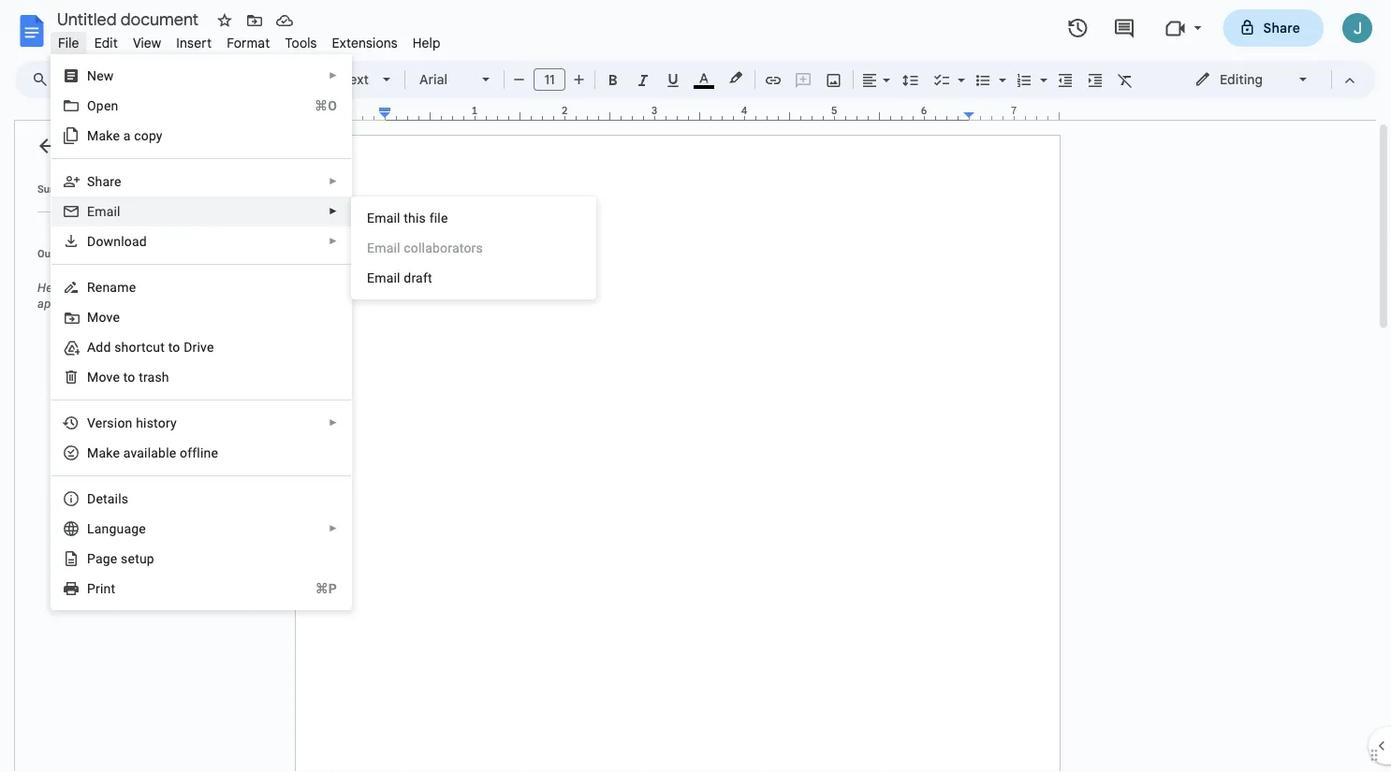Task type: locate. For each thing, give the bounding box(es) containing it.
p
[[87, 581, 96, 596]]

a for em
[[386, 210, 394, 226]]

to left drive
[[168, 339, 180, 355]]

1 horizontal spatial e
[[367, 240, 375, 256]]

3 ► from the top
[[329, 206, 338, 217]]

insert menu item
[[169, 32, 219, 54]]

main toolbar
[[55, 0, 1140, 726]]

hare
[[95, 174, 121, 189]]

a
[[123, 128, 131, 143], [386, 210, 394, 226]]

n
[[87, 68, 97, 83]]

add shortcut to drive , element
[[87, 339, 220, 355]]

file menu item
[[51, 32, 87, 54]]

text color image
[[694, 66, 714, 89]]

outline
[[37, 248, 71, 259]]

g
[[103, 551, 110, 566]]

mail down share s element
[[95, 204, 120, 219]]

►
[[329, 70, 338, 81], [329, 176, 338, 187], [329, 206, 338, 217], [329, 236, 338, 247], [329, 417, 338, 428], [329, 523, 338, 534]]

ove
[[99, 309, 120, 325]]

1 horizontal spatial to
[[168, 339, 180, 355]]

r ename
[[87, 279, 136, 295]]

4 ► from the top
[[329, 236, 338, 247]]

format menu item
[[219, 32, 277, 54]]

6 ► from the top
[[329, 523, 338, 534]]

styles list. normal text selected. option
[[297, 66, 372, 93]]

0 vertical spatial e
[[113, 445, 120, 461]]

0 vertical spatial e
[[87, 204, 95, 219]]

e
[[113, 445, 120, 461], [110, 551, 117, 566]]

mail up email
[[375, 240, 400, 256]]

0 horizontal spatial to
[[139, 281, 150, 295]]

l
[[87, 521, 94, 536]]

insert image image
[[823, 66, 845, 93]]

2 ► from the top
[[329, 176, 338, 187]]

collaborators
[[404, 240, 483, 256]]

s
[[87, 174, 95, 189]]

0 horizontal spatial a
[[123, 128, 131, 143]]

► for ew
[[329, 70, 338, 81]]

e for mail
[[87, 204, 95, 219]]

help
[[413, 35, 441, 51]]

e
[[87, 204, 95, 219], [367, 240, 375, 256]]

email d raft
[[367, 270, 432, 286]]

e right ma
[[113, 445, 120, 461]]

version history h element
[[87, 415, 182, 431]]

e mail collaborators
[[367, 240, 483, 256]]

tools menu item
[[277, 32, 324, 54]]

e down s
[[87, 204, 95, 219]]

insert
[[176, 35, 212, 51]]

page setup g element
[[87, 551, 160, 566]]

you
[[92, 281, 112, 295]]

details b element
[[87, 491, 134, 506]]

raft
[[411, 270, 432, 286]]

0 vertical spatial to
[[139, 281, 150, 295]]

► for mail
[[329, 206, 338, 217]]

mail for mail
[[95, 204, 120, 219]]

1 horizontal spatial mail
[[375, 240, 400, 256]]

document
[[173, 281, 228, 295]]

to
[[139, 281, 150, 295], [168, 339, 180, 355]]

share button
[[1223, 9, 1324, 47]]

new n element
[[87, 68, 119, 83]]

email collaborators e element
[[367, 240, 489, 256]]

opy
[[141, 128, 163, 143]]

edit menu item
[[87, 32, 125, 54]]

menu bar banner
[[0, 0, 1391, 772]]

1 horizontal spatial a
[[386, 210, 394, 226]]

pa
[[87, 551, 103, 566]]

a left this
[[386, 210, 394, 226]]

make a c opy
[[87, 128, 163, 143]]

email e element
[[87, 204, 126, 219]]

move
[[87, 369, 120, 385]]

0 horizontal spatial e
[[87, 204, 95, 219]]

menu item
[[367, 239, 581, 257]]

pen
[[96, 98, 118, 113]]

Font size text field
[[535, 68, 564, 91]]

menu bar
[[51, 24, 448, 55]]

format
[[227, 35, 270, 51]]

email draft d element
[[367, 270, 438, 286]]

► for anguage
[[329, 523, 338, 534]]

c
[[134, 128, 141, 143]]

o
[[87, 98, 96, 113]]

e down em
[[367, 240, 375, 256]]

right margin image
[[964, 106, 1059, 120]]

1 vertical spatial e
[[110, 551, 117, 566]]

o pen
[[87, 98, 118, 113]]

a left c
[[123, 128, 131, 143]]

menu item inside menu
[[367, 239, 581, 257]]

shortcut
[[114, 339, 165, 355]]

0 vertical spatial a
[[123, 128, 131, 143]]

left margin image
[[296, 106, 390, 120]]

1 vertical spatial e
[[367, 240, 375, 256]]

1 vertical spatial a
[[386, 210, 394, 226]]

the
[[153, 281, 170, 295]]

► for ownload
[[329, 236, 338, 247]]

make
[[87, 128, 120, 143]]

1 ► from the top
[[329, 70, 338, 81]]

p rint
[[87, 581, 115, 596]]

offline
[[180, 445, 218, 461]]

document outline element
[[15, 121, 270, 772]]

mail for mail collaborators
[[375, 240, 400, 256]]

em a il this file
[[367, 210, 448, 226]]

em
[[367, 210, 386, 226]]

0 horizontal spatial mail
[[95, 204, 120, 219]]

drive
[[184, 339, 214, 355]]

menu bar containing file
[[51, 24, 448, 55]]

file
[[58, 35, 79, 51]]

headings
[[37, 281, 89, 295]]

⌘o
[[314, 98, 337, 113]]

e right pa
[[110, 551, 117, 566]]

mail
[[95, 204, 120, 219], [375, 240, 400, 256]]

add shortcut to drive
[[87, 339, 214, 355]]

1 vertical spatial mail
[[375, 240, 400, 256]]

a for make
[[123, 128, 131, 143]]

summary
[[37, 183, 82, 195]]

menu
[[5, 0, 352, 708], [351, 197, 596, 300]]

details
[[87, 491, 128, 506]]

menu containing n
[[5, 0, 352, 708]]

application
[[0, 0, 1391, 772]]

view
[[133, 35, 161, 51]]

version h istory
[[87, 415, 177, 431]]

highlight color image
[[725, 66, 746, 89]]

add
[[87, 339, 111, 355]]

to left the the
[[139, 281, 150, 295]]

l anguage
[[87, 521, 146, 536]]

help menu item
[[405, 32, 448, 54]]

here.
[[78, 297, 106, 311]]

0 vertical spatial mail
[[95, 204, 120, 219]]

summary heading
[[37, 182, 82, 197]]

menu item containing e
[[367, 239, 581, 257]]

⌘o element
[[292, 96, 337, 115]]

ownload
[[96, 234, 147, 249]]

language l element
[[87, 521, 152, 536]]



Task type: vqa. For each thing, say whether or not it's contained in the screenshot.
the leftmost Toolbar
no



Task type: describe. For each thing, give the bounding box(es) containing it.
numbered list menu image
[[1035, 67, 1047, 74]]

view menu item
[[125, 32, 169, 54]]

► for hare
[[329, 176, 338, 187]]

d
[[404, 270, 411, 286]]

arial option
[[419, 66, 471, 93]]

ew
[[97, 68, 114, 83]]

ma
[[87, 445, 106, 461]]

il
[[394, 210, 400, 226]]

rint
[[96, 581, 115, 596]]

5 ► from the top
[[329, 417, 338, 428]]

h
[[136, 415, 143, 431]]

mode and view toolbar
[[1180, 61, 1365, 98]]

rename r element
[[87, 279, 142, 295]]

s hare
[[87, 174, 121, 189]]

m
[[87, 309, 99, 325]]

outline heading
[[15, 246, 270, 272]]

anguage
[[94, 521, 146, 536]]

share
[[1263, 20, 1300, 36]]

download d element
[[87, 234, 152, 249]]

trash
[[139, 369, 169, 385]]

setup
[[121, 551, 154, 566]]

edit
[[94, 35, 118, 51]]

file
[[429, 210, 448, 226]]

move to trash t element
[[87, 369, 175, 385]]

move t o trash
[[87, 369, 169, 385]]

istory
[[143, 415, 177, 431]]

ename
[[95, 279, 136, 295]]

to inside headings you add to the document will appear here.
[[139, 281, 150, 295]]

menu containing em
[[351, 197, 596, 300]]

version
[[87, 415, 132, 431]]

pa g e setup
[[87, 551, 154, 566]]

application containing share
[[0, 0, 1391, 772]]

m ove
[[87, 309, 120, 325]]

t
[[123, 369, 128, 385]]

o
[[128, 369, 135, 385]]

print p element
[[87, 581, 121, 596]]

extensions menu item
[[324, 32, 405, 54]]

editing button
[[1181, 66, 1323, 94]]

line & paragraph spacing image
[[900, 66, 922, 93]]

⌘p element
[[293, 579, 337, 598]]

add
[[115, 281, 136, 295]]

email this file a element
[[367, 210, 454, 226]]

⌘p
[[315, 581, 337, 596]]

make available offline k element
[[87, 445, 224, 461]]

make a copy c element
[[87, 128, 168, 143]]

editing
[[1220, 71, 1263, 88]]

normal
[[297, 71, 341, 88]]

k
[[106, 445, 113, 461]]

r
[[87, 279, 95, 295]]

e for mail collaborators
[[367, 240, 375, 256]]

appear
[[37, 297, 75, 311]]

headings you add to the document will appear here.
[[37, 281, 250, 311]]

n ew
[[87, 68, 114, 83]]

e for g
[[110, 551, 117, 566]]

will
[[232, 281, 250, 295]]

share s element
[[87, 174, 127, 189]]

Font size field
[[534, 68, 573, 92]]

arial
[[419, 71, 448, 88]]

open o element
[[87, 98, 124, 113]]

Star checkbox
[[212, 7, 238, 34]]

Menus field
[[23, 66, 65, 93]]

tools
[[285, 35, 317, 51]]

d ownload
[[87, 234, 147, 249]]

this
[[404, 210, 426, 226]]

normal text
[[297, 71, 369, 88]]

Rename text field
[[51, 7, 210, 30]]

available
[[123, 445, 176, 461]]

d
[[87, 234, 96, 249]]

email
[[367, 270, 400, 286]]

extensions
[[332, 35, 398, 51]]

text
[[345, 71, 369, 88]]

move m element
[[87, 309, 125, 325]]

menu bar inside menu bar banner
[[51, 24, 448, 55]]

ma k e available offline
[[87, 445, 218, 461]]

e mail
[[87, 204, 120, 219]]

1 vertical spatial to
[[168, 339, 180, 355]]

e for k
[[113, 445, 120, 461]]



